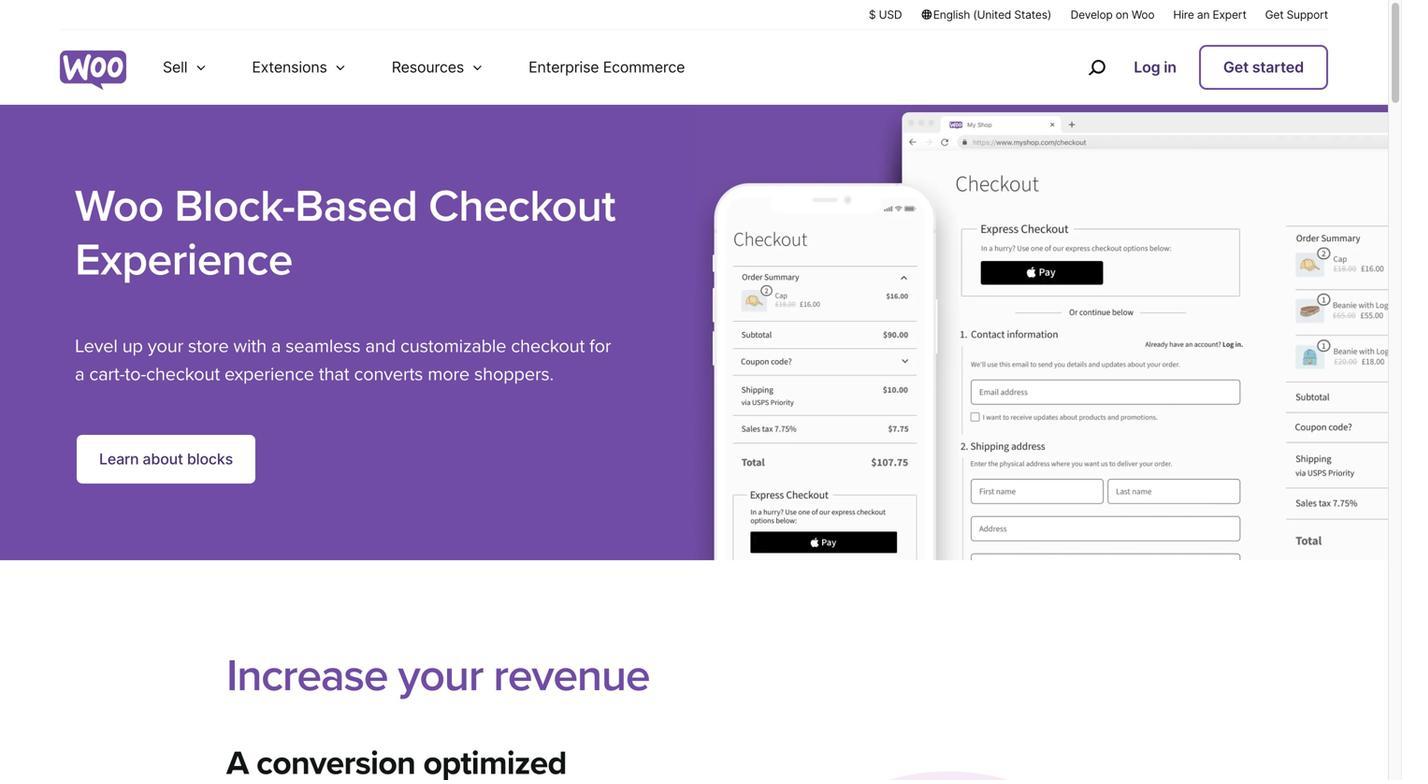 Task type: describe. For each thing, give the bounding box(es) containing it.
states)
[[1015, 8, 1052, 22]]

log in
[[1134, 58, 1177, 76]]

0 horizontal spatial a
[[75, 363, 85, 386]]

for
[[590, 335, 611, 358]]

search image
[[1082, 52, 1112, 82]]

$
[[869, 8, 876, 22]]

log in link
[[1127, 47, 1184, 88]]

$ usd button
[[869, 7, 902, 22]]

usd
[[879, 8, 902, 22]]

extensions
[[252, 58, 327, 76]]

extensions button
[[230, 30, 369, 105]]

$ usd
[[869, 8, 902, 22]]

0 vertical spatial a
[[271, 335, 281, 358]]

support
[[1287, 8, 1329, 22]]

your
[[148, 335, 183, 358]]

to-
[[125, 363, 146, 386]]

increase
[[226, 650, 388, 703]]

level up your store with a seamless and customizable checkout for a cart-to-checkout experience that converts more shoppers.
[[75, 335, 611, 386]]

your revenue
[[398, 650, 650, 703]]

and
[[365, 335, 396, 358]]

hire an expert
[[1174, 8, 1247, 22]]

get for get support
[[1266, 8, 1284, 22]]

resources
[[392, 58, 464, 76]]

started
[[1253, 58, 1304, 76]]

learn
[[99, 450, 139, 468]]

get started
[[1224, 58, 1304, 76]]

level
[[75, 335, 118, 358]]

1 horizontal spatial checkout
[[511, 335, 585, 358]]

woo inside "woo block-based checkout experience"
[[75, 180, 163, 233]]

woo inside 'link'
[[1132, 8, 1155, 22]]

up
[[122, 335, 143, 358]]

in
[[1164, 58, 1177, 76]]

cart-
[[89, 363, 125, 386]]

learn about blocks
[[99, 450, 233, 468]]

shoppers.
[[474, 363, 554, 386]]

english
[[934, 8, 970, 22]]

on
[[1116, 8, 1129, 22]]



Task type: locate. For each thing, give the bounding box(es) containing it.
get
[[1266, 8, 1284, 22], [1224, 58, 1249, 76]]

get started link
[[1199, 45, 1329, 90]]

more
[[428, 363, 470, 386]]

sell
[[163, 58, 188, 76]]

develop
[[1071, 8, 1113, 22]]

english (united states)
[[934, 8, 1052, 22]]

1 vertical spatial checkout
[[146, 363, 220, 386]]

woo right "on"
[[1132, 8, 1155, 22]]

log
[[1134, 58, 1161, 76]]

ecommerce
[[603, 58, 685, 76]]

0 horizontal spatial woo
[[75, 180, 163, 233]]

service navigation menu element
[[1048, 37, 1329, 98]]

blocks
[[187, 450, 233, 468]]

1 horizontal spatial get
[[1266, 8, 1284, 22]]

develop on woo link
[[1071, 7, 1155, 22]]

0 horizontal spatial checkout
[[146, 363, 220, 386]]

checkout down your
[[146, 363, 220, 386]]

woo
[[1132, 8, 1155, 22], [75, 180, 163, 233]]

get for get started
[[1224, 58, 1249, 76]]

that
[[319, 363, 349, 386]]

checkout
[[511, 335, 585, 358], [146, 363, 220, 386]]

0 vertical spatial get
[[1266, 8, 1284, 22]]

woo block-based checkout experience
[[75, 180, 616, 287]]

woo up experience
[[75, 180, 163, 233]]

based
[[295, 180, 418, 233]]

converts
[[354, 363, 423, 386]]

enterprise ecommerce
[[529, 58, 685, 76]]

0 vertical spatial woo
[[1132, 8, 1155, 22]]

1 vertical spatial get
[[1224, 58, 1249, 76]]

get support
[[1266, 8, 1329, 22]]

hire an expert link
[[1174, 7, 1247, 22]]

checkout
[[429, 180, 616, 233]]

an
[[1198, 8, 1210, 22]]

a
[[271, 335, 281, 358], [75, 363, 85, 386]]

a left cart-
[[75, 363, 85, 386]]

get left the started
[[1224, 58, 1249, 76]]

1 vertical spatial a
[[75, 363, 85, 386]]

experience
[[75, 234, 293, 287]]

customizable
[[400, 335, 507, 358]]

1 horizontal spatial woo
[[1132, 8, 1155, 22]]

get left support
[[1266, 8, 1284, 22]]

get support link
[[1266, 7, 1329, 22]]

with
[[233, 335, 267, 358]]

1 horizontal spatial a
[[271, 335, 281, 358]]

about
[[143, 450, 183, 468]]

hire
[[1174, 8, 1195, 22]]

experience
[[225, 363, 314, 386]]

get inside service navigation menu element
[[1224, 58, 1249, 76]]

learn about blocks link
[[75, 433, 257, 486]]

increase your revenue
[[226, 650, 650, 703]]

1 vertical spatial woo
[[75, 180, 163, 233]]

sell button
[[140, 30, 230, 105]]

seamless
[[286, 335, 361, 358]]

enterprise ecommerce link
[[506, 30, 708, 105]]

(united
[[973, 8, 1012, 22]]

develop on woo
[[1071, 8, 1155, 22]]

store
[[188, 335, 229, 358]]

a right with on the left top
[[271, 335, 281, 358]]

0 horizontal spatial get
[[1224, 58, 1249, 76]]

0 vertical spatial checkout
[[511, 335, 585, 358]]

english (united states) button
[[921, 7, 1052, 22]]

block-
[[174, 180, 295, 233]]

expert
[[1213, 8, 1247, 22]]

checkout up shoppers.
[[511, 335, 585, 358]]

resources button
[[369, 30, 506, 105]]

enterprise
[[529, 58, 599, 76]]



Task type: vqa. For each thing, say whether or not it's contained in the screenshot.
the topmost checkout
yes



